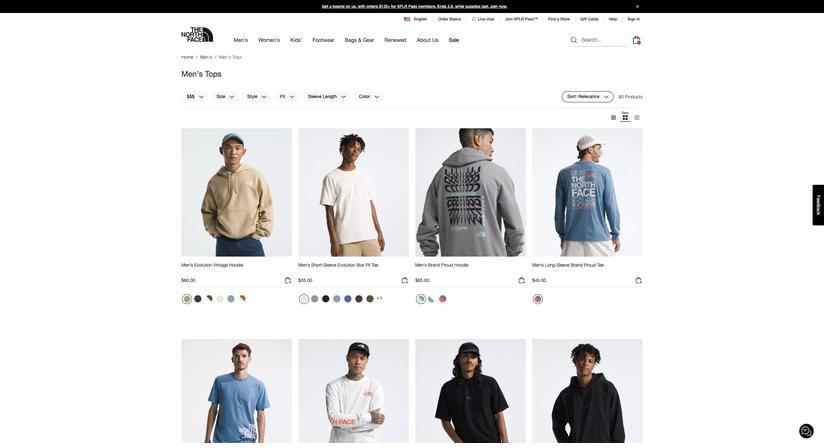 Task type: vqa. For each thing, say whether or not it's contained in the screenshot.
Tee
yes



Task type: locate. For each thing, give the bounding box(es) containing it.
3 men's from the left
[[416, 262, 427, 268]]

0 horizontal spatial $choose color$ option group
[[182, 294, 248, 307]]

Black Currant Purple radio
[[193, 294, 203, 304], [354, 294, 364, 304]]

&
[[358, 37, 362, 43]]

home link
[[182, 54, 193, 60]]

steel blue image right tnf black 'radio'
[[333, 296, 341, 303]]

0 horizontal spatial 1
[[381, 296, 383, 301]]

hoodie
[[229, 262, 243, 268], [455, 262, 469, 268]]

0 horizontal spatial tops
[[205, 69, 222, 78]]

a right the get
[[330, 4, 332, 9]]

men's link up the men's tops
[[200, 54, 212, 60]]

brand up $65.00
[[428, 262, 440, 268]]

0 horizontal spatial brand
[[428, 262, 440, 268]]

sleeve inside button
[[557, 262, 570, 268]]

white dune radio left tnf medium grey heather image
[[299, 295, 309, 304]]

1 men's from the left
[[182, 262, 193, 268]]

1 horizontal spatial tee
[[598, 262, 604, 268]]

1 horizontal spatial $choose color$ option group
[[299, 294, 376, 307]]

men's link up men's tops element
[[234, 31, 248, 49]]

1 link
[[632, 35, 642, 45]]

83 products status
[[619, 91, 643, 102]]

83
[[619, 94, 624, 99]]

men's short-sleeve evolution box fit tee image
[[299, 128, 409, 257]]

length
[[323, 94, 337, 99]]

fit inside button
[[366, 262, 371, 268]]

1 vertical spatial fit
[[366, 262, 371, 268]]

men's short-sleeve axys tee image
[[416, 339, 526, 443]]

steel blue image
[[227, 296, 235, 303], [333, 296, 341, 303]]

home / men's / men's tops
[[182, 54, 242, 60]]

steel blue image inside radio
[[227, 296, 235, 303]]

hoodie for men's evolution vintage hoodie
[[229, 262, 243, 268]]

TNF Medium Grey Heather/Crater Aqua radio
[[416, 295, 426, 304]]

2 horizontal spatial a
[[817, 208, 822, 211]]

english
[[414, 17, 427, 21]]

fit right style dropdown button at the left of the page
[[280, 94, 286, 99]]

fit right box
[[366, 262, 371, 268]]

1 hoodie from the left
[[229, 262, 243, 268]]

1 steel blue image from the left
[[227, 296, 235, 303]]

1 horizontal spatial black currant purple radio
[[354, 294, 364, 304]]

men's long-sleeve brand proud tee image
[[533, 128, 643, 257]]

style
[[248, 94, 258, 99]]

gift cards
[[581, 17, 599, 21]]

0 horizontal spatial steel blue image
[[227, 296, 235, 303]]

steel blue image for steel blue radio
[[227, 296, 235, 303]]

bags
[[345, 37, 357, 43]]

1 horizontal spatial brand
[[571, 262, 583, 268]]

sleeve up $35.00 dropdown button
[[324, 262, 337, 268]]

$35.00 button
[[299, 277, 409, 287]]

1 / from the left
[[196, 54, 198, 60]]

Dopamine Blue radio
[[343, 294, 353, 304]]

brand up the $45.00 dropdown button
[[571, 262, 583, 268]]

join right last.
[[491, 4, 498, 9]]

while
[[455, 4, 465, 9]]

men's tops element
[[219, 54, 242, 60]]

tee up the $45.00 dropdown button
[[598, 262, 604, 268]]

relevance
[[579, 94, 600, 99]]

now.
[[499, 4, 508, 9]]

xplr left pass™
[[514, 17, 524, 21]]

0 vertical spatial a
[[330, 4, 332, 9]]

ends
[[438, 4, 447, 9]]

0 vertical spatial xplr
[[398, 4, 408, 9]]

0 horizontal spatial black currant purple radio
[[193, 294, 203, 304]]

f e e d b a c k button
[[813, 185, 825, 226]]

Indigo Stone/Vivid Flame radio
[[533, 295, 543, 304]]

0 vertical spatial tops
[[233, 54, 242, 60]]

black currant purple image right khaki stone icon
[[194, 296, 201, 303]]

steel blue image inside option
[[333, 296, 341, 303]]

$65.00 button
[[416, 277, 526, 287]]

fit inside dropdown button
[[280, 94, 286, 99]]

0 vertical spatial men's link
[[234, 31, 248, 49]]

1 vertical spatial a
[[558, 17, 560, 21]]

indigo stone/vivid flame image
[[535, 296, 541, 303]]

0 horizontal spatial sleeve
[[308, 94, 322, 99]]

1 horizontal spatial sleeve
[[324, 262, 337, 268]]

1 horizontal spatial /
[[215, 54, 217, 60]]

men's long-sleeve brand proud tee button
[[533, 262, 604, 274]]

tee inside button
[[598, 262, 604, 268]]

men's link
[[234, 31, 248, 49], [200, 54, 212, 60]]

home
[[182, 54, 193, 60]]

2 evolution from the left
[[338, 262, 356, 268]]

1 vertical spatial men's link
[[200, 54, 212, 60]]

men's brand proud hoodie image
[[416, 128, 526, 257]]

1 horizontal spatial hoodie
[[455, 262, 469, 268]]

renewed link
[[385, 31, 407, 49]]

proud
[[442, 262, 453, 268], [584, 262, 596, 268]]

1 e from the top
[[817, 198, 822, 201]]

+
[[377, 296, 379, 301]]

4 men's from the left
[[533, 262, 544, 268]]

2 horizontal spatial $choose color$ option group
[[416, 294, 449, 307]]

join down now.
[[506, 17, 513, 21]]

color button
[[354, 91, 384, 102]]

evolution left the vintage
[[194, 262, 212, 268]]

dopamine blue image
[[344, 296, 352, 303]]

proud up $65.00 dropdown button
[[442, 262, 453, 268]]

$choose color$ option group
[[182, 294, 248, 307], [299, 294, 376, 307], [416, 294, 449, 307]]

men's up $60.00
[[182, 262, 193, 268]]

color
[[359, 94, 370, 99]]

0 horizontal spatial fit
[[280, 94, 286, 99]]

TNF White/Steel Blue radio
[[427, 294, 437, 304]]

help link
[[609, 17, 618, 21]]

a up k
[[817, 208, 822, 211]]

black currant purple radio right dopamine blue option at the left
[[354, 294, 364, 304]]

black currant purple radio right khaki stone icon
[[193, 294, 203, 304]]

2.6,
[[448, 4, 454, 9]]

a
[[330, 4, 332, 9], [558, 17, 560, 21], [817, 208, 822, 211]]

Steel Blue radio
[[226, 294, 236, 304]]

sleeve
[[308, 94, 322, 99], [324, 262, 337, 268], [557, 262, 570, 268]]

2 e from the top
[[817, 201, 822, 203]]

order
[[439, 17, 449, 21]]

/ left men's tops element
[[215, 54, 217, 60]]

1 horizontal spatial evolution
[[338, 262, 356, 268]]

men's left short-
[[299, 262, 310, 268]]

white dune image
[[216, 296, 224, 303], [301, 296, 307, 303]]

sale link
[[449, 31, 459, 49]]

k
[[817, 213, 822, 215]]

hoodie right the vintage
[[229, 262, 243, 268]]

evolution
[[194, 262, 212, 268], [338, 262, 356, 268]]

tee right box
[[372, 262, 379, 268]]

0 horizontal spatial proud
[[442, 262, 453, 268]]

0 horizontal spatial tee
[[372, 262, 379, 268]]

join xplr pass™
[[506, 17, 538, 21]]

sleeve for men's long-sleeve brand proud tee
[[557, 262, 570, 268]]

evolution inside button
[[194, 262, 212, 268]]

d
[[817, 203, 822, 206]]

0 horizontal spatial a
[[330, 4, 332, 9]]

$$$ button
[[182, 91, 209, 102]]

sleeve inside button
[[324, 262, 337, 268]]

a for beanie
[[330, 4, 332, 9]]

sleeve up the $45.00 dropdown button
[[557, 262, 570, 268]]

black currant purple image right dopamine blue option at the left
[[356, 296, 363, 303]]

+ 1 button
[[376, 294, 384, 303]]

1 vertical spatial join
[[506, 17, 513, 21]]

a for store
[[558, 17, 560, 21]]

the north face home page image
[[182, 27, 213, 42]]

0 horizontal spatial evolution
[[194, 262, 212, 268]]

a right find
[[558, 17, 560, 21]]

hoodie up $65.00 dropdown button
[[455, 262, 469, 268]]

/ right home link
[[196, 54, 198, 60]]

c
[[817, 211, 822, 213]]

xplr right for
[[398, 4, 408, 9]]

1 horizontal spatial white dune radio
[[299, 295, 309, 304]]

tnf white/steel blue image
[[428, 296, 435, 303]]

1 horizontal spatial join
[[506, 17, 513, 21]]

2 tee from the left
[[598, 262, 604, 268]]

renewed
[[385, 37, 407, 43]]

1 $choose color$ option group from the left
[[182, 294, 248, 307]]

1 horizontal spatial xplr
[[514, 17, 524, 21]]

fit
[[280, 94, 286, 99], [366, 262, 371, 268]]

2 vertical spatial a
[[817, 208, 822, 211]]

$choose color$ option group for $65.00
[[416, 294, 449, 307]]

brand
[[428, 262, 440, 268], [571, 262, 583, 268]]

men's brand proud hoodie
[[416, 262, 469, 268]]

1 horizontal spatial 1
[[639, 41, 640, 44]]

evolution left box
[[338, 262, 356, 268]]

1 right '+'
[[381, 296, 383, 301]]

0 horizontal spatial join
[[491, 4, 498, 9]]

white dune radio right forest olive/tnf white radio
[[215, 294, 225, 304]]

0 horizontal spatial white dune image
[[216, 296, 224, 303]]

0 horizontal spatial hoodie
[[229, 262, 243, 268]]

1 brand from the left
[[428, 262, 440, 268]]

tnf medium grey heather/crater aqua image
[[418, 296, 424, 303]]

White Dune radio
[[215, 294, 225, 304], [299, 295, 309, 304]]

1 vertical spatial 1
[[381, 296, 383, 301]]

0 vertical spatial fit
[[280, 94, 286, 99]]

kids'
[[291, 37, 302, 43]]

steel blue image left desert rust/tnf white "icon"
[[227, 296, 235, 303]]

1 proud from the left
[[442, 262, 453, 268]]

3 $choose color$ option group from the left
[[416, 294, 449, 307]]

2 proud from the left
[[584, 262, 596, 268]]

find a store
[[549, 17, 570, 21]]

1 horizontal spatial tops
[[233, 54, 242, 60]]

women's link
[[259, 31, 280, 49]]

gift cards link
[[581, 17, 599, 21]]

proud up the $45.00 dropdown button
[[584, 262, 596, 268]]

kids' link
[[291, 31, 302, 49]]

2 black currant purple radio from the left
[[354, 294, 364, 304]]

men's left long-
[[533, 262, 544, 268]]

$45.00
[[533, 278, 547, 283]]

black currant purple image
[[194, 296, 201, 303], [356, 296, 363, 303]]

2 horizontal spatial sleeve
[[557, 262, 570, 268]]

women's
[[259, 37, 280, 43]]

1 down in
[[639, 41, 640, 44]]

e up d
[[817, 198, 822, 201]]

tnf medium grey heather image
[[311, 296, 318, 303]]

2 brand from the left
[[571, 262, 583, 268]]

order status link
[[439, 17, 461, 21]]

Khaki Stone radio
[[182, 295, 192, 304]]

0 horizontal spatial /
[[196, 54, 198, 60]]

men's up $65.00
[[416, 262, 427, 268]]

1 vertical spatial xplr
[[514, 17, 524, 21]]

Steel Blue radio
[[332, 294, 342, 304]]

footwear
[[313, 37, 335, 43]]

1 tee from the left
[[372, 262, 379, 268]]

find
[[549, 17, 557, 21]]

2 steel blue image from the left
[[333, 296, 341, 303]]

men's
[[182, 262, 193, 268], [299, 262, 310, 268], [416, 262, 427, 268], [533, 262, 544, 268]]

1 horizontal spatial black currant purple image
[[356, 296, 363, 303]]

men's axys hoodie image
[[533, 339, 643, 443]]

white dune image left tnf medium grey heather image
[[301, 296, 307, 303]]

2 men's from the left
[[299, 262, 310, 268]]

get
[[322, 4, 329, 9]]

search all image
[[570, 36, 578, 44]]

0 horizontal spatial black currant purple image
[[194, 296, 201, 303]]

view button
[[620, 110, 632, 125]]

tops
[[233, 54, 242, 60], [205, 69, 222, 78]]

a inside button
[[817, 208, 822, 211]]

sleeve left length
[[308, 94, 322, 99]]

bags & gear
[[345, 37, 374, 43]]

1 horizontal spatial steel blue image
[[333, 296, 341, 303]]

beanie
[[333, 4, 345, 9]]

steel blue image for steel blue option
[[333, 296, 341, 303]]

f e e d b a c k
[[817, 195, 822, 215]]

orders
[[367, 4, 378, 9]]

men's short-sleeve evolution box fit tee button
[[299, 262, 379, 274]]

e
[[817, 198, 822, 201], [817, 201, 822, 203]]

1 evolution from the left
[[194, 262, 212, 268]]

1 horizontal spatial a
[[558, 17, 560, 21]]

men's inside button
[[299, 262, 310, 268]]

e up b
[[817, 201, 822, 203]]

1 horizontal spatial proud
[[584, 262, 596, 268]]

pass
[[409, 4, 418, 9]]

2 hoodie from the left
[[455, 262, 469, 268]]

tee
[[372, 262, 379, 268], [598, 262, 604, 268]]

1 horizontal spatial fit
[[366, 262, 371, 268]]

white dune image right forest olive/tnf white radio
[[216, 296, 224, 303]]



Task type: describe. For each thing, give the bounding box(es) containing it.
indigo stone/vivid flame image
[[439, 296, 447, 303]]

sign in button
[[628, 17, 641, 21]]

us,
[[352, 4, 357, 9]]

Indigo Stone/Vivid Flame radio
[[438, 294, 448, 304]]

$60.00
[[182, 278, 195, 283]]

in
[[637, 17, 641, 21]]

men's evolution vintage hoodie
[[182, 262, 243, 268]]

store
[[561, 17, 570, 21]]

order status
[[439, 17, 461, 21]]

2 black currant purple image from the left
[[356, 296, 363, 303]]

desert rust/tnf white image
[[238, 296, 246, 303]]

members.
[[419, 4, 437, 9]]

cards
[[588, 17, 599, 21]]

supplies
[[466, 4, 481, 9]]

hoodie for men's brand proud hoodie
[[455, 262, 469, 268]]

sleeve length button
[[303, 91, 351, 102]]

status
[[450, 17, 461, 21]]

TNF Medium Grey Heather radio
[[310, 294, 320, 304]]

TNF Black radio
[[321, 294, 331, 304]]

us
[[433, 37, 439, 43]]

men's long-sleeve sleeve hit graphic tee image
[[299, 339, 409, 443]]

for
[[392, 4, 396, 9]]

get a beanie on us, with orders $125+ for xplr pass members. ends 2.6, while supplies last. join now. link
[[0, 0, 825, 13]]

men's evolution vintage hoodie image
[[182, 128, 292, 257]]

$choose color$ option group for $60.00
[[182, 294, 248, 307]]

find a store link
[[549, 17, 570, 21]]

1 black currant purple radio from the left
[[193, 294, 203, 304]]

sign in
[[628, 17, 641, 21]]

men's brand proud hoodie button
[[416, 262, 469, 274]]

1 vertical spatial tops
[[205, 69, 222, 78]]

men's for men's brand proud hoodie
[[416, 262, 427, 268]]

bags & gear link
[[345, 31, 374, 49]]

sleeve inside dropdown button
[[308, 94, 322, 99]]

2 / from the left
[[215, 54, 217, 60]]

sign
[[628, 17, 636, 21]]

0 horizontal spatial xplr
[[398, 4, 408, 9]]

Forest Olive radio
[[365, 294, 375, 304]]

view list box
[[608, 110, 643, 125]]

tnf black image
[[322, 296, 330, 303]]

0 horizontal spatial white dune radio
[[215, 294, 225, 304]]

1 horizontal spatial men's link
[[234, 31, 248, 49]]

tee inside button
[[372, 262, 379, 268]]

sort: relevance button
[[562, 91, 614, 102]]

f
[[817, 195, 822, 198]]

forest olive image
[[367, 296, 374, 303]]

men's short-sleeve brand proud tee image
[[182, 339, 292, 443]]

chat
[[487, 17, 495, 21]]

view
[[622, 110, 629, 115]]

gift
[[581, 17, 587, 21]]

men's tops
[[182, 69, 222, 78]]

gear
[[363, 37, 374, 43]]

men's short-sleeve evolution box fit tee
[[299, 262, 379, 268]]

last.
[[482, 4, 490, 9]]

english link
[[405, 16, 428, 22]]

get a beanie on us, with orders $125+ for xplr pass members. ends 2.6, while supplies last. join now.
[[322, 4, 508, 9]]

with
[[358, 4, 366, 9]]

$45.00 button
[[533, 277, 643, 287]]

0 horizontal spatial men's link
[[200, 54, 212, 60]]

about us
[[417, 37, 439, 43]]

1 black currant purple image from the left
[[194, 296, 201, 303]]

83 products
[[619, 94, 643, 99]]

forest olive/tnf white image
[[205, 296, 212, 303]]

0 vertical spatial 1
[[639, 41, 640, 44]]

live chat
[[478, 17, 495, 21]]

khaki stone image
[[184, 296, 190, 303]]

close image
[[634, 5, 642, 8]]

vintage
[[213, 262, 228, 268]]

evolution inside button
[[338, 262, 356, 268]]

1 inside button
[[381, 296, 383, 301]]

brand inside men's brand proud hoodie button
[[428, 262, 440, 268]]

live
[[478, 17, 486, 21]]

size button
[[211, 91, 239, 102]]

sort: relevance
[[568, 94, 600, 99]]

sort:
[[568, 94, 578, 99]]

fit button
[[274, 91, 300, 102]]

Forest Olive/TNF White radio
[[204, 294, 214, 304]]

products
[[626, 94, 643, 99]]

$125+
[[379, 4, 390, 9]]

help
[[609, 17, 618, 21]]

sale
[[449, 37, 459, 43]]

about
[[417, 37, 431, 43]]

sleeve for men's short-sleeve evolution box fit tee
[[324, 262, 337, 268]]

Desert Rust/TNF White radio
[[237, 294, 247, 304]]

men's for men's evolution vintage hoodie
[[182, 262, 193, 268]]

footwear link
[[313, 31, 335, 49]]

on
[[346, 4, 351, 9]]

1 horizontal spatial white dune image
[[301, 296, 307, 303]]

short-
[[311, 262, 324, 268]]

$35.00
[[299, 278, 313, 283]]

about us link
[[417, 31, 439, 49]]

live chat button
[[472, 16, 495, 22]]

brand inside men's long-sleeve brand proud tee button
[[571, 262, 583, 268]]

$60.00 button
[[182, 277, 292, 287]]

men's long-sleeve brand proud tee
[[533, 262, 604, 268]]

Search search field
[[569, 33, 628, 46]]

2 $choose color$ option group from the left
[[299, 294, 376, 307]]

sleeve length
[[308, 94, 337, 99]]

$65.00
[[416, 278, 430, 283]]

men's for men's long-sleeve brand proud tee
[[533, 262, 544, 268]]

+ 1
[[377, 296, 383, 301]]

size
[[217, 94, 225, 99]]

b
[[817, 206, 822, 208]]

style button
[[242, 91, 272, 102]]

join xplr pass™ link
[[506, 17, 538, 21]]

0 vertical spatial join
[[491, 4, 498, 9]]

men's for men's short-sleeve evolution box fit tee
[[299, 262, 310, 268]]

$$$
[[187, 94, 195, 99]]



